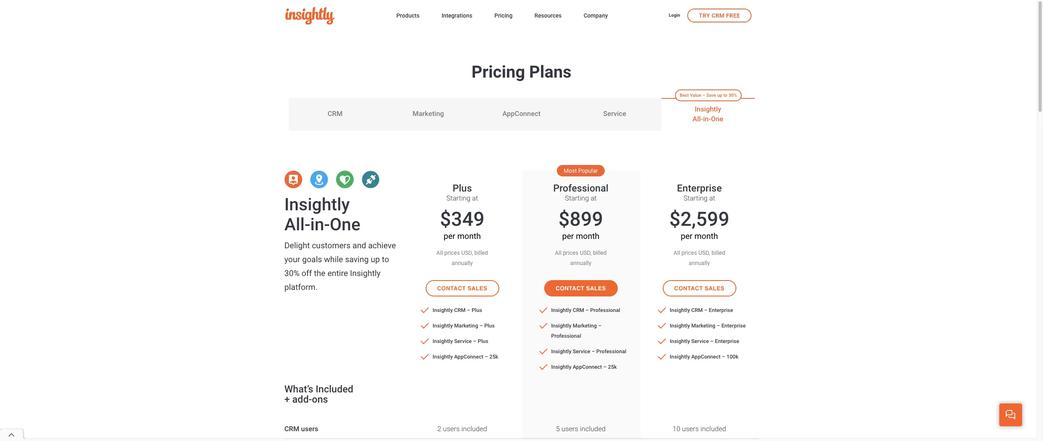 Task type: describe. For each thing, give the bounding box(es) containing it.
– down insightly marketing – enterprise
[[710, 339, 714, 345]]

enterprise for service
[[715, 339, 739, 345]]

at for enterprise
[[709, 194, 715, 202]]

insightly appconnect – 25k for plus
[[433, 354, 498, 360]]

appconnect for insightly crm – professional
[[573, 364, 602, 370]]

try
[[699, 12, 710, 19]]

insightly crm – enterprise
[[670, 307, 733, 314]]

insightly appconnect – 100k
[[670, 354, 738, 360]]

25k for insightly service – professional
[[608, 364, 617, 370]]

value
[[690, 93, 701, 98]]

sales for enterprise
[[705, 285, 725, 292]]

30% inside products and bundles tab list
[[728, 93, 737, 98]]

marketing for insightly crm – plus
[[454, 323, 478, 329]]

delight customers and achieve your goals while saving up to 30% off the entire insightly platform.
[[284, 241, 396, 292]]

users for 5
[[561, 425, 578, 433]]

pricing for pricing
[[494, 12, 512, 19]]

enterprise starting at
[[677, 183, 722, 202]]

to inside products and bundles tab list
[[723, 93, 727, 98]]

usd, for enterprise
[[698, 250, 710, 256]]

appconnect for insightly crm – enterprise
[[691, 354, 720, 360]]

insightly down insightly service – enterprise
[[670, 354, 690, 360]]

crm for insightly crm – enterprise
[[691, 307, 703, 314]]

insightly down the insightly crm – plus
[[433, 323, 453, 329]]

2 users included
[[437, 425, 487, 433]]

2 contact from the left
[[556, 285, 584, 292]]

all prices usd, billed annually for plus
[[436, 250, 488, 267]]

professional for marketing
[[551, 333, 581, 339]]

included for 2 users included
[[461, 425, 487, 433]]

– down insightly service – plus
[[485, 354, 488, 360]]

month for enterprise
[[694, 231, 718, 241]]

professional for service
[[596, 349, 626, 355]]

popular
[[578, 167, 598, 174]]

what's
[[284, 384, 313, 395]]

insightly marketing – plus
[[433, 323, 495, 329]]

starting for professional
[[565, 194, 589, 202]]

month for plus
[[457, 231, 481, 241]]

users for 2
[[443, 425, 460, 433]]

what's included + add-ons
[[284, 384, 353, 406]]

25k for insightly service – plus
[[489, 354, 498, 360]]

insightly service – plus
[[433, 339, 488, 345]]

professional starting at
[[553, 183, 608, 202]]

– down the insightly service – professional
[[603, 364, 607, 370]]

customers
[[312, 241, 351, 251]]

starting for enterprise
[[684, 194, 708, 202]]

to inside the delight customers and achieve your goals while saving up to 30% off the entire insightly platform.
[[382, 255, 389, 265]]

insightly service – enterprise
[[670, 339, 739, 345]]

while
[[324, 255, 343, 265]]

2 billed from the left
[[593, 250, 607, 256]]

insightly service – professional
[[551, 349, 626, 355]]

contact sales button for enterprise
[[663, 280, 736, 297]]

best value – save up to 30%
[[680, 93, 737, 98]]

insightly marketing – enterprise
[[670, 323, 746, 329]]

appconnect for insightly crm – plus
[[454, 354, 483, 360]]

saving
[[345, 255, 369, 265]]

save
[[706, 93, 716, 98]]

insightly inside the delight customers and achieve your goals while saving up to 30% off the entire insightly platform.
[[350, 269, 381, 278]]

your
[[284, 255, 300, 265]]

starting for plus
[[446, 194, 470, 202]]

service for insightly crm – plus
[[454, 339, 472, 345]]

2 all from the left
[[555, 250, 561, 256]]

insightly inside products and bundles tab list
[[695, 105, 721, 113]]

contact sales link for plus
[[425, 280, 499, 297]]

users for crm
[[301, 425, 318, 433]]

2 per from the left
[[562, 231, 574, 241]]

crm icon image
[[284, 171, 302, 188]]

plus for service
[[478, 339, 488, 345]]

insightly crm – professional
[[551, 307, 620, 314]]

platform.
[[284, 283, 318, 292]]

most
[[564, 167, 577, 174]]

prices for plus
[[444, 250, 460, 256]]

resources
[[535, 12, 562, 19]]

up inside the delight customers and achieve your goals while saving up to 30% off the entire insightly platform.
[[371, 255, 380, 265]]

insightly all-in-one inside products and bundles tab list
[[693, 105, 723, 123]]

plus for crm
[[472, 307, 482, 314]]

service for insightly crm – professional
[[573, 349, 590, 355]]

pricing for pricing plans
[[472, 62, 525, 82]]

professional down most popular
[[553, 183, 608, 194]]

insightly logo image
[[285, 7, 334, 25]]

try crm free button
[[687, 8, 751, 22]]

all for enterprise
[[674, 250, 680, 256]]

marketing link
[[382, 98, 475, 131]]

100k
[[727, 354, 738, 360]]

insightly down insightly service – plus
[[433, 354, 453, 360]]

2 all prices usd, billed annually from the left
[[555, 250, 607, 267]]

contact sales for enterprise
[[674, 285, 725, 292]]

all- inside products and bundles tab list
[[693, 115, 703, 123]]

insightly crm – plus
[[433, 307, 482, 314]]

billed for plus
[[474, 250, 488, 256]]

included for 5 users included
[[580, 425, 606, 433]]

1 vertical spatial insightly all-in-one
[[284, 195, 360, 235]]

2 sales from the left
[[586, 285, 606, 292]]

all prices usd, billed annually for enterprise
[[674, 250, 725, 267]]

goals
[[302, 255, 322, 265]]

1 vertical spatial one
[[330, 215, 360, 235]]

per for plus
[[444, 231, 455, 241]]

try crm free
[[699, 12, 740, 19]]

5 users included
[[556, 425, 606, 433]]

2 annually from the left
[[570, 260, 591, 267]]

plus inside the plus starting at
[[453, 183, 472, 194]]

usd, for plus
[[461, 250, 473, 256]]

one inside products and bundles tab list
[[711, 115, 723, 123]]

company
[[584, 12, 608, 19]]

most popular
[[564, 167, 598, 174]]

contact sales button for plus
[[425, 280, 499, 297]]

marketing for insightly crm – professional
[[573, 323, 597, 329]]

contact sales link for enterprise
[[663, 280, 736, 297]]

company link
[[584, 11, 608, 22]]

insightly up 'insightly marketing – plus'
[[433, 307, 453, 314]]

marketing inside products and bundles tab list
[[413, 110, 444, 118]]



Task type: locate. For each thing, give the bounding box(es) containing it.
professional
[[553, 183, 608, 194], [590, 307, 620, 314], [551, 333, 581, 339], [596, 349, 626, 355]]

+
[[284, 394, 290, 406]]

0 vertical spatial up
[[717, 93, 722, 98]]

1 all prices usd, billed annually from the left
[[436, 250, 488, 267]]

off
[[302, 269, 312, 278]]

1 horizontal spatial included
[[580, 425, 606, 433]]

delight
[[284, 241, 310, 251]]

crm inside try crm free button
[[712, 12, 725, 19]]

insightly
[[695, 105, 721, 113], [284, 195, 350, 215], [350, 269, 381, 278], [433, 307, 453, 314], [551, 307, 571, 314], [670, 307, 690, 314], [433, 323, 453, 329], [551, 323, 571, 329], [670, 323, 690, 329], [433, 339, 453, 345], [670, 339, 690, 345], [551, 349, 571, 355], [433, 354, 453, 360], [670, 354, 690, 360], [551, 364, 571, 370]]

service for insightly crm – enterprise
[[691, 339, 709, 345]]

2 horizontal spatial contact sales
[[674, 285, 725, 292]]

3 usd, from the left
[[698, 250, 710, 256]]

achieve
[[368, 241, 396, 251]]

contact sales button up the insightly crm – plus
[[425, 280, 499, 297]]

2 horizontal spatial at
[[709, 194, 715, 202]]

insightly all-in-one up customers
[[284, 195, 360, 235]]

all prices usd, billed annually
[[436, 250, 488, 267], [555, 250, 607, 267], [674, 250, 725, 267]]

10 users included
[[673, 425, 726, 433]]

marketing icon image
[[310, 171, 328, 188]]

2 horizontal spatial sales
[[705, 285, 725, 292]]

and
[[353, 241, 366, 251]]

1 horizontal spatial month
[[576, 231, 599, 241]]

0 horizontal spatial in-
[[310, 215, 330, 235]]

at
[[472, 194, 478, 202], [591, 194, 597, 202], [709, 194, 715, 202]]

1 horizontal spatial usd,
[[580, 250, 592, 256]]

0 vertical spatial 25k
[[489, 354, 498, 360]]

included right 2
[[461, 425, 487, 433]]

0 vertical spatial to
[[723, 93, 727, 98]]

– up insightly service – plus
[[480, 323, 483, 329]]

– down 'insightly marketing – plus'
[[473, 339, 476, 345]]

pricing plans
[[472, 62, 571, 82]]

0 horizontal spatial all
[[436, 250, 443, 256]]

all- down 'value'
[[693, 115, 703, 123]]

at inside the professional starting at
[[591, 194, 597, 202]]

insightly all-in-one
[[693, 105, 723, 123], [284, 195, 360, 235]]

1 horizontal spatial prices
[[563, 250, 578, 256]]

add-
[[292, 394, 312, 406]]

3 contact sales button from the left
[[663, 280, 736, 297]]

contact sales button
[[425, 280, 499, 297], [544, 280, 618, 297], [663, 280, 736, 297]]

0 horizontal spatial 30%
[[284, 269, 300, 278]]

login
[[669, 13, 680, 18]]

0 horizontal spatial one
[[330, 215, 360, 235]]

2 prices from the left
[[563, 250, 578, 256]]

30% right save
[[728, 93, 737, 98]]

one up customers
[[330, 215, 360, 235]]

1 vertical spatial 25k
[[608, 364, 617, 370]]

2 contact sales link from the left
[[544, 280, 618, 297]]

service link
[[568, 98, 661, 131]]

crm users
[[284, 425, 318, 433]]

products and bundles tab list
[[288, 89, 755, 131]]

marketing
[[413, 110, 444, 118], [454, 323, 478, 329], [573, 323, 597, 329], [691, 323, 715, 329]]

2 horizontal spatial prices
[[681, 250, 697, 256]]

insightly inside insightly marketing – professional
[[551, 323, 571, 329]]

contact up the insightly crm – professional at bottom
[[556, 285, 584, 292]]

– inside products and bundles tab list
[[702, 93, 705, 98]]

appconnect icon image
[[362, 171, 379, 188]]

1 horizontal spatial annually
[[570, 260, 591, 267]]

0 vertical spatial insightly appconnect – 25k
[[433, 354, 498, 360]]

contact sales link
[[425, 280, 499, 297], [544, 280, 618, 297], [663, 280, 736, 297]]

users down the add- at left
[[301, 425, 318, 433]]

2 horizontal spatial usd,
[[698, 250, 710, 256]]

insightly down insightly crm – enterprise
[[670, 323, 690, 329]]

– left save
[[702, 93, 705, 98]]

0 horizontal spatial per month
[[444, 231, 481, 241]]

contact up insightly crm – enterprise
[[674, 285, 703, 292]]

1 vertical spatial insightly appconnect – 25k
[[551, 364, 617, 370]]

3 contact from the left
[[674, 285, 703, 292]]

crm for try crm free
[[712, 12, 725, 19]]

per month
[[444, 231, 481, 241], [562, 231, 599, 241], [681, 231, 718, 241]]

sales up the insightly crm – professional at bottom
[[586, 285, 606, 292]]

enterprise
[[677, 183, 722, 194], [709, 307, 733, 314], [721, 323, 746, 329], [715, 339, 739, 345]]

month
[[457, 231, 481, 241], [576, 231, 599, 241], [694, 231, 718, 241]]

0 vertical spatial insightly all-in-one
[[693, 105, 723, 123]]

1 per month from the left
[[444, 231, 481, 241]]

plus
[[453, 183, 472, 194], [472, 307, 482, 314], [484, 323, 495, 329], [478, 339, 488, 345]]

contact sales button up the insightly crm – professional at bottom
[[544, 280, 618, 297]]

annually for enterprise
[[689, 260, 710, 267]]

30% inside the delight customers and achieve your goals while saving up to 30% off the entire insightly platform.
[[284, 269, 300, 278]]

contact sales button up insightly crm – enterprise
[[663, 280, 736, 297]]

3 all from the left
[[674, 250, 680, 256]]

prices
[[444, 250, 460, 256], [563, 250, 578, 256], [681, 250, 697, 256]]

crm for insightly crm – plus
[[454, 307, 466, 314]]

contact sales up the insightly crm – professional at bottom
[[556, 285, 606, 292]]

1 horizontal spatial starting
[[565, 194, 589, 202]]

included for 10 users included
[[700, 425, 726, 433]]

contact sales link up the insightly crm – plus
[[425, 280, 499, 297]]

insightly down insightly marketing – professional
[[551, 349, 571, 355]]

30% down your
[[284, 269, 300, 278]]

1 sales from the left
[[467, 285, 487, 292]]

pricing
[[494, 12, 512, 19], [472, 62, 525, 82]]

try crm free link
[[687, 8, 751, 22]]

– up insightly marketing – professional
[[585, 307, 589, 314]]

service
[[603, 110, 626, 118], [454, 339, 472, 345], [691, 339, 709, 345], [573, 349, 590, 355]]

one down save
[[711, 115, 723, 123]]

0 horizontal spatial up
[[371, 255, 380, 265]]

– up insightly service – enterprise
[[717, 323, 720, 329]]

1 vertical spatial all-
[[284, 215, 310, 235]]

1 vertical spatial pricing
[[472, 62, 525, 82]]

– up insightly marketing – enterprise
[[704, 307, 707, 314]]

1 month from the left
[[457, 231, 481, 241]]

1 horizontal spatial all prices usd, billed annually
[[555, 250, 607, 267]]

contact sales for plus
[[437, 285, 487, 292]]

3 per month from the left
[[681, 231, 718, 241]]

2 horizontal spatial all
[[674, 250, 680, 256]]

insightly down marketing icon
[[284, 195, 350, 215]]

0 horizontal spatial contact sales button
[[425, 280, 499, 297]]

3 sales from the left
[[705, 285, 725, 292]]

1 horizontal spatial one
[[711, 115, 723, 123]]

products
[[396, 12, 419, 19]]

integrations
[[442, 12, 472, 19]]

0 horizontal spatial prices
[[444, 250, 460, 256]]

– down insightly marketing – professional
[[592, 349, 595, 355]]

users right 2
[[443, 425, 460, 433]]

annually for plus
[[452, 260, 473, 267]]

enterprise for crm
[[709, 307, 733, 314]]

insightly appconnect – 25k down the insightly service – professional
[[551, 364, 617, 370]]

0 vertical spatial in-
[[703, 115, 711, 123]]

1 vertical spatial in-
[[310, 215, 330, 235]]

3 included from the left
[[700, 425, 726, 433]]

one
[[711, 115, 723, 123], [330, 215, 360, 235]]

professional inside insightly marketing – professional
[[551, 333, 581, 339]]

plus starting at
[[446, 183, 478, 202]]

insightly down the insightly crm – professional at bottom
[[551, 323, 571, 329]]

the
[[314, 269, 325, 278]]

at inside enterprise starting at
[[709, 194, 715, 202]]

2 horizontal spatial contact
[[674, 285, 703, 292]]

annually
[[452, 260, 473, 267], [570, 260, 591, 267], [689, 260, 710, 267]]

10
[[673, 425, 680, 433]]

2 per month from the left
[[562, 231, 599, 241]]

contact sales
[[437, 285, 487, 292], [556, 285, 606, 292], [674, 285, 725, 292]]

0 horizontal spatial contact sales link
[[425, 280, 499, 297]]

25k
[[489, 354, 498, 360], [608, 364, 617, 370]]

per
[[444, 231, 455, 241], [562, 231, 574, 241], [681, 231, 692, 241]]

2 horizontal spatial contact sales link
[[663, 280, 736, 297]]

1 horizontal spatial contact
[[556, 285, 584, 292]]

3 contact sales from the left
[[674, 285, 725, 292]]

at inside the plus starting at
[[472, 194, 478, 202]]

– inside insightly marketing – professional
[[598, 323, 602, 329]]

2 month from the left
[[576, 231, 599, 241]]

insightly appconnect – 25k for professional
[[551, 364, 617, 370]]

insightly down 'insightly marketing – plus'
[[433, 339, 453, 345]]

professional down insightly marketing – professional
[[596, 349, 626, 355]]

1 horizontal spatial all-
[[693, 115, 703, 123]]

0 horizontal spatial annually
[[452, 260, 473, 267]]

starting inside the plus starting at
[[446, 194, 470, 202]]

0 horizontal spatial to
[[382, 255, 389, 265]]

1 contact from the left
[[437, 285, 466, 292]]

sales
[[467, 285, 487, 292], [586, 285, 606, 292], [705, 285, 725, 292]]

1 horizontal spatial insightly appconnect – 25k
[[551, 364, 617, 370]]

1 horizontal spatial to
[[723, 93, 727, 98]]

contact
[[437, 285, 466, 292], [556, 285, 584, 292], [674, 285, 703, 292]]

3 contact sales link from the left
[[663, 280, 736, 297]]

2 horizontal spatial per
[[681, 231, 692, 241]]

5
[[556, 425, 560, 433]]

2 horizontal spatial annually
[[689, 260, 710, 267]]

1 starting from the left
[[446, 194, 470, 202]]

3 users from the left
[[561, 425, 578, 433]]

3 prices from the left
[[681, 250, 697, 256]]

included
[[461, 425, 487, 433], [580, 425, 606, 433], [700, 425, 726, 433]]

1 horizontal spatial sales
[[586, 285, 606, 292]]

0 vertical spatial 30%
[[728, 93, 737, 98]]

users for 10
[[682, 425, 699, 433]]

contact for enterprise
[[674, 285, 703, 292]]

in- inside products and bundles tab list
[[703, 115, 711, 123]]

0 horizontal spatial at
[[472, 194, 478, 202]]

1 horizontal spatial per
[[562, 231, 574, 241]]

in- down best value – save up to 30%
[[703, 115, 711, 123]]

– up 'insightly marketing – plus'
[[467, 307, 470, 314]]

2 users from the left
[[443, 425, 460, 433]]

to right save
[[723, 93, 727, 98]]

0 horizontal spatial included
[[461, 425, 487, 433]]

per for enterprise
[[681, 231, 692, 241]]

1 horizontal spatial contact sales button
[[544, 280, 618, 297]]

1 vertical spatial up
[[371, 255, 380, 265]]

0 horizontal spatial month
[[457, 231, 481, 241]]

insightly logo link
[[285, 7, 383, 25]]

0 horizontal spatial all-
[[284, 215, 310, 235]]

2 horizontal spatial included
[[700, 425, 726, 433]]

1 horizontal spatial 30%
[[728, 93, 737, 98]]

to down achieve
[[382, 255, 389, 265]]

up down achieve
[[371, 255, 380, 265]]

included
[[316, 384, 353, 395]]

integrations link
[[442, 11, 472, 22]]

2 horizontal spatial all prices usd, billed annually
[[674, 250, 725, 267]]

users right 5
[[561, 425, 578, 433]]

1 horizontal spatial all
[[555, 250, 561, 256]]

best
[[680, 93, 689, 98]]

plans
[[529, 62, 571, 82]]

products link
[[396, 11, 419, 22]]

included right "10"
[[700, 425, 726, 433]]

to
[[723, 93, 727, 98], [382, 255, 389, 265]]

professional up the insightly service – professional
[[551, 333, 581, 339]]

users right "10"
[[682, 425, 699, 433]]

insightly down 'saving'
[[350, 269, 381, 278]]

login link
[[669, 12, 680, 19]]

2 contact sales from the left
[[556, 285, 606, 292]]

free
[[726, 12, 740, 19]]

1 horizontal spatial per month
[[562, 231, 599, 241]]

plus for marketing
[[484, 323, 495, 329]]

insightly up insightly marketing – enterprise
[[670, 307, 690, 314]]

1 horizontal spatial insightly all-in-one
[[693, 105, 723, 123]]

3 per from the left
[[681, 231, 692, 241]]

all- up "delight" at the bottom left
[[284, 215, 310, 235]]

marketing for insightly crm – enterprise
[[691, 323, 715, 329]]

0 horizontal spatial usd,
[[461, 250, 473, 256]]

1 vertical spatial to
[[382, 255, 389, 265]]

0 horizontal spatial per
[[444, 231, 455, 241]]

insightly all-in-one down best value – save up to 30%
[[693, 105, 723, 123]]

2 starting from the left
[[565, 194, 589, 202]]

4 users from the left
[[682, 425, 699, 433]]

2
[[437, 425, 441, 433]]

2 horizontal spatial billed
[[712, 250, 725, 256]]

users
[[301, 425, 318, 433], [443, 425, 460, 433], [561, 425, 578, 433], [682, 425, 699, 433]]

0 horizontal spatial contact sales
[[437, 285, 487, 292]]

contact sales up insightly crm – enterprise
[[674, 285, 725, 292]]

2 horizontal spatial contact sales button
[[663, 280, 736, 297]]

2 usd, from the left
[[580, 250, 592, 256]]

–
[[702, 93, 705, 98], [467, 307, 470, 314], [585, 307, 589, 314], [704, 307, 707, 314], [480, 323, 483, 329], [598, 323, 602, 329], [717, 323, 720, 329], [473, 339, 476, 345], [710, 339, 714, 345], [592, 349, 595, 355], [485, 354, 488, 360], [722, 354, 725, 360], [603, 364, 607, 370]]

insightly marketing – professional
[[551, 323, 602, 339]]

insightly up the insightly appconnect – 100k
[[670, 339, 690, 345]]

1 vertical spatial 30%
[[284, 269, 300, 278]]

1 at from the left
[[472, 194, 478, 202]]

1 horizontal spatial contact sales
[[556, 285, 606, 292]]

3 all prices usd, billed annually from the left
[[674, 250, 725, 267]]

per month for enterprise
[[681, 231, 718, 241]]

0 horizontal spatial sales
[[467, 285, 487, 292]]

3 at from the left
[[709, 194, 715, 202]]

up inside products and bundles tab list
[[717, 93, 722, 98]]

1 included from the left
[[461, 425, 487, 433]]

in- up customers
[[310, 215, 330, 235]]

0 horizontal spatial all prices usd, billed annually
[[436, 250, 488, 267]]

1 billed from the left
[[474, 250, 488, 256]]

1 prices from the left
[[444, 250, 460, 256]]

3 billed from the left
[[712, 250, 725, 256]]

at for professional
[[591, 194, 597, 202]]

insightly up insightly marketing – professional
[[551, 307, 571, 314]]

professional for crm
[[590, 307, 620, 314]]

1 horizontal spatial billed
[[593, 250, 607, 256]]

resources link
[[535, 11, 562, 22]]

2 included from the left
[[580, 425, 606, 433]]

3 month from the left
[[694, 231, 718, 241]]

at for plus
[[472, 194, 478, 202]]

2 at from the left
[[591, 194, 597, 202]]

prices for enterprise
[[681, 250, 697, 256]]

all-
[[693, 115, 703, 123], [284, 215, 310, 235]]

insightly appconnect – 25k down insightly service – plus
[[433, 354, 498, 360]]

up right save
[[717, 93, 722, 98]]

included right 5
[[580, 425, 606, 433]]

per month for plus
[[444, 231, 481, 241]]

1 horizontal spatial at
[[591, 194, 597, 202]]

enterprise for marketing
[[721, 323, 746, 329]]

0 vertical spatial one
[[711, 115, 723, 123]]

crm inside crm link
[[328, 110, 343, 118]]

– down the insightly crm – professional at bottom
[[598, 323, 602, 329]]

contact sales link up the insightly crm – professional at bottom
[[544, 280, 618, 297]]

up
[[717, 93, 722, 98], [371, 255, 380, 265]]

0 horizontal spatial insightly all-in-one
[[284, 195, 360, 235]]

1 all from the left
[[436, 250, 443, 256]]

1 annually from the left
[[452, 260, 473, 267]]

0 horizontal spatial contact
[[437, 285, 466, 292]]

0 horizontal spatial billed
[[474, 250, 488, 256]]

2 horizontal spatial starting
[[684, 194, 708, 202]]

entire
[[327, 269, 348, 278]]

sales up the insightly crm – plus
[[467, 285, 487, 292]]

service inside "link"
[[603, 110, 626, 118]]

sales for plus
[[467, 285, 487, 292]]

contact up the insightly crm – plus
[[437, 285, 466, 292]]

0 horizontal spatial insightly appconnect – 25k
[[433, 354, 498, 360]]

contact sales link up insightly crm – enterprise
[[663, 280, 736, 297]]

appconnect link
[[475, 98, 568, 131]]

2 contact sales button from the left
[[544, 280, 618, 297]]

contact for plus
[[437, 285, 466, 292]]

– left the 100k
[[722, 354, 725, 360]]

starting inside enterprise starting at
[[684, 194, 708, 202]]

starting inside the professional starting at
[[565, 194, 589, 202]]

1 horizontal spatial in-
[[703, 115, 711, 123]]

3 annually from the left
[[689, 260, 710, 267]]

service icon image
[[336, 171, 353, 188]]

marketing inside insightly marketing – professional
[[573, 323, 597, 329]]

insightly down best value – save up to 30%
[[695, 105, 721, 113]]

starting
[[446, 194, 470, 202], [565, 194, 589, 202], [684, 194, 708, 202]]

1 users from the left
[[301, 425, 318, 433]]

1 contact sales link from the left
[[425, 280, 499, 297]]

1 usd, from the left
[[461, 250, 473, 256]]

1 horizontal spatial 25k
[[608, 364, 617, 370]]

appconnect inside products and bundles tab list
[[502, 110, 541, 118]]

sales up insightly crm – enterprise
[[705, 285, 725, 292]]

1 horizontal spatial up
[[717, 93, 722, 98]]

all
[[436, 250, 443, 256], [555, 250, 561, 256], [674, 250, 680, 256]]

billed
[[474, 250, 488, 256], [593, 250, 607, 256], [712, 250, 725, 256]]

0 vertical spatial all-
[[693, 115, 703, 123]]

1 contact sales button from the left
[[425, 280, 499, 297]]

appconnect
[[502, 110, 541, 118], [454, 354, 483, 360], [691, 354, 720, 360], [573, 364, 602, 370]]

0 horizontal spatial 25k
[[489, 354, 498, 360]]

contact sales up the insightly crm – plus
[[437, 285, 487, 292]]

all for plus
[[436, 250, 443, 256]]

1 horizontal spatial contact sales link
[[544, 280, 618, 297]]

insightly down the insightly service – professional
[[551, 364, 571, 370]]

30%
[[728, 93, 737, 98], [284, 269, 300, 278]]

billed for enterprise
[[712, 250, 725, 256]]

3 starting from the left
[[684, 194, 708, 202]]

ons
[[312, 394, 328, 406]]

2 horizontal spatial month
[[694, 231, 718, 241]]

0 vertical spatial pricing
[[494, 12, 512, 19]]

0 horizontal spatial starting
[[446, 194, 470, 202]]

pricing link
[[494, 11, 512, 22]]

1 contact sales from the left
[[437, 285, 487, 292]]

1 per from the left
[[444, 231, 455, 241]]

crm for insightly crm – professional
[[573, 307, 584, 314]]

crm link
[[288, 98, 382, 131]]

usd,
[[461, 250, 473, 256], [580, 250, 592, 256], [698, 250, 710, 256]]

professional up insightly marketing – professional
[[590, 307, 620, 314]]

insightly appconnect – 25k
[[433, 354, 498, 360], [551, 364, 617, 370]]

2 horizontal spatial per month
[[681, 231, 718, 241]]



Task type: vqa. For each thing, say whether or not it's contained in the screenshot.
faster
no



